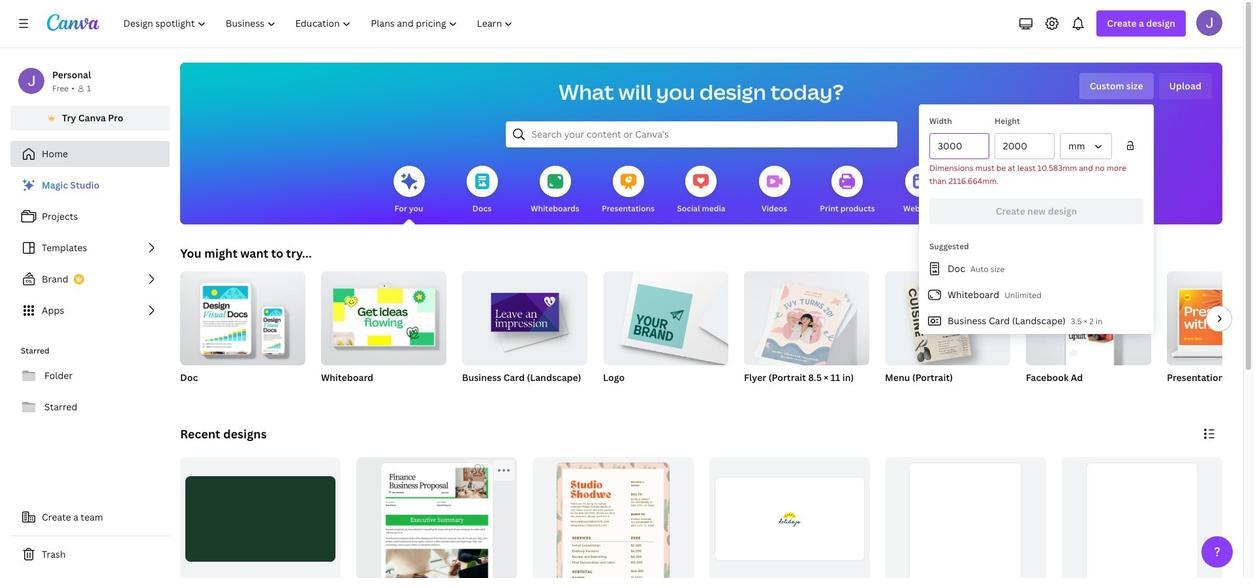 Task type: vqa. For each thing, say whether or not it's contained in the screenshot.
list
yes



Task type: describe. For each thing, give the bounding box(es) containing it.
0 horizontal spatial list
[[10, 172, 170, 324]]

Search search field
[[532, 122, 871, 147]]

jacob simon image
[[1196, 10, 1222, 36]]

1 horizontal spatial list
[[919, 256, 1154, 334]]

top level navigation element
[[115, 10, 524, 37]]

Units: mm button
[[1060, 133, 1112, 159]]



Task type: locate. For each thing, give the bounding box(es) containing it.
alert
[[929, 162, 1143, 188]]

list
[[10, 172, 170, 324], [919, 256, 1154, 334]]

None search field
[[505, 121, 897, 147]]

group
[[321, 266, 446, 401], [321, 266, 446, 365], [462, 266, 587, 401], [462, 266, 587, 365], [603, 266, 728, 401], [603, 266, 728, 365], [744, 266, 869, 401], [744, 266, 869, 370], [180, 271, 305, 401], [885, 271, 1010, 401], [885, 271, 1010, 365], [1026, 271, 1151, 401], [1026, 271, 1151, 365], [1167, 271, 1253, 401], [1167, 271, 1253, 365], [356, 457, 517, 578], [533, 457, 693, 578], [709, 457, 870, 578], [885, 457, 1046, 578], [1062, 457, 1222, 578]]

None number field
[[938, 134, 981, 159], [1003, 134, 1046, 159], [938, 134, 981, 159], [1003, 134, 1046, 159]]



